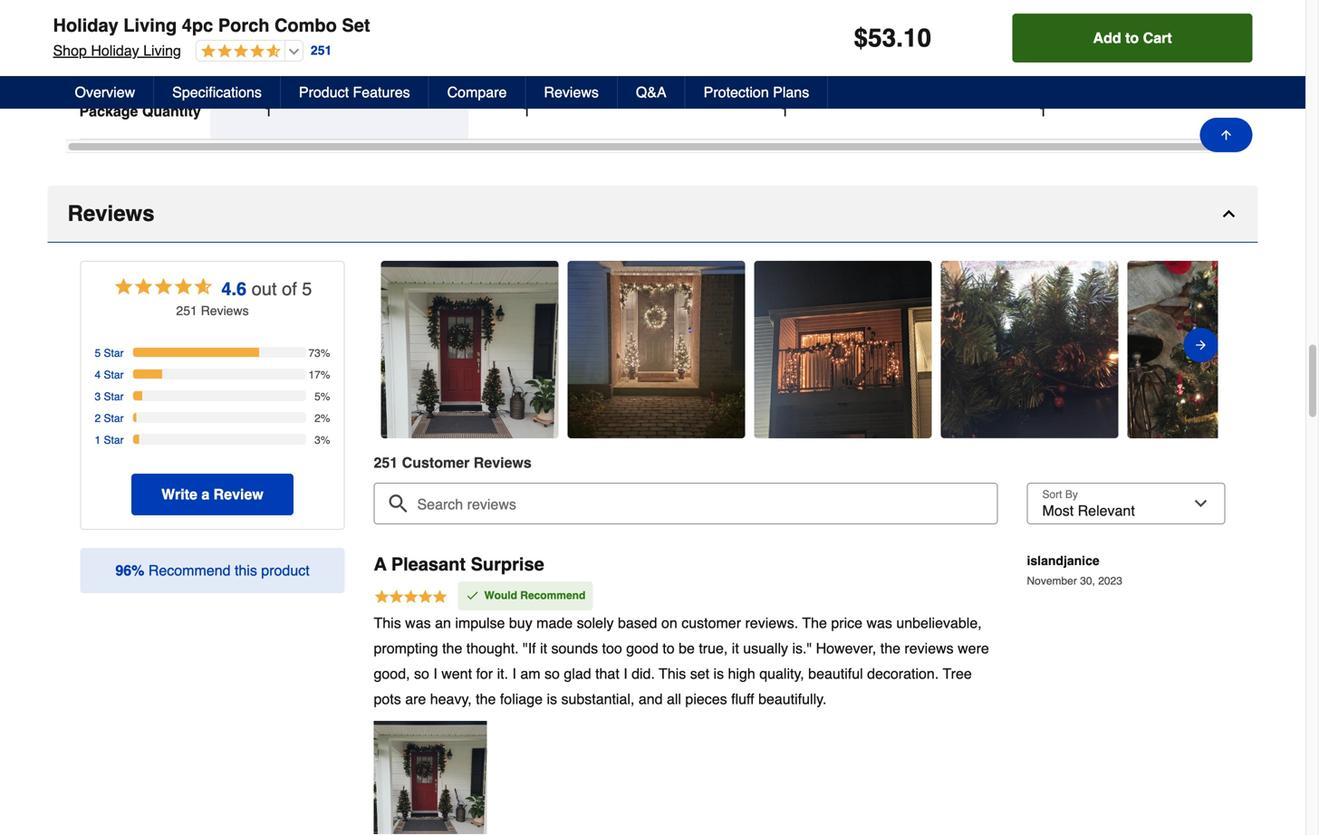 Task type: describe. For each thing, give the bounding box(es) containing it.
impulse
[[455, 615, 505, 632]]

porch
[[218, 15, 270, 36]]

3%
[[315, 434, 330, 447]]

star for 1 star
[[104, 434, 124, 447]]

cart
[[1144, 29, 1173, 46]]

quantity
[[142, 103, 201, 120]]

foliage
[[500, 691, 543, 708]]

beautiful
[[809, 666, 864, 682]]

overview
[[75, 84, 135, 101]]

would
[[484, 590, 518, 602]]

96 % recommend this product
[[115, 563, 310, 579]]

0 vertical spatial 4.6 stars image
[[197, 44, 281, 60]]

2 was from the left
[[867, 615, 893, 632]]

product
[[261, 563, 310, 579]]

star for 4 star
[[104, 369, 124, 382]]

30,
[[1081, 575, 1096, 588]]

1 uploaded image image from the left
[[381, 341, 559, 359]]

2
[[95, 413, 101, 425]]

a pleasant surprise
[[374, 554, 545, 575]]

glad
[[564, 666, 592, 682]]

customer
[[402, 455, 470, 471]]

3 1 cell from the left
[[781, 103, 931, 121]]

features
[[353, 84, 410, 101]]

1 for 4th 1 cell from the left
[[1039, 103, 1048, 120]]

thought.
[[467, 640, 519, 657]]

star for 2 star
[[104, 413, 124, 425]]

3
[[95, 391, 101, 403]]

be
[[679, 640, 695, 657]]

2 i from the left
[[513, 666, 517, 682]]

is."
[[793, 640, 812, 657]]

fluff
[[732, 691, 755, 708]]

to inside button
[[1126, 29, 1140, 46]]

0 horizontal spatial the
[[442, 640, 463, 657]]

compare button
[[429, 76, 526, 109]]

10
[[904, 24, 932, 53]]

write a review button
[[132, 474, 294, 516]]

combo
[[275, 15, 337, 36]]

2 so from the left
[[545, 666, 560, 682]]

1 for 2nd 1 cell from the right
[[781, 103, 789, 120]]

for
[[476, 666, 493, 682]]

2 uploaded image image from the left
[[568, 341, 746, 359]]

holiday living 4pc porch combo set
[[53, 15, 370, 36]]

on
[[662, 615, 678, 632]]

17%
[[309, 369, 330, 382]]

arrow right image
[[1194, 334, 1209, 356]]

1 no image from the left
[[264, 47, 279, 61]]

decoration.
[[868, 666, 939, 682]]

protection plans button
[[686, 76, 829, 109]]

2 no image from the left
[[1039, 47, 1054, 61]]

shop
[[53, 42, 87, 59]]

islandjanice november 30, 2023
[[1027, 554, 1123, 588]]

0 horizontal spatial 5
[[95, 347, 101, 360]]

s inside 4.6 out of 5 251 review s
[[243, 304, 249, 318]]

that
[[596, 666, 620, 682]]

%
[[132, 563, 144, 579]]

this was an impulse buy made solely based on customer reviews. the price was unbelievable, prompting the thought. "if it sounds too good to be true, it usually is." however, the reviews were good, so i went for it. i am so glad that i did. this set is high quality, beautiful decoration. tree pots are heavy, the foliage is substantial, and all pieces fluff beautifully.
[[374, 615, 990, 708]]

0 vertical spatial living
[[124, 15, 177, 36]]

3 star
[[95, 391, 124, 403]]

chevron up image
[[1220, 205, 1239, 223]]

good
[[627, 640, 659, 657]]

add
[[1094, 29, 1122, 46]]

set
[[690, 666, 710, 682]]

heavy,
[[430, 691, 472, 708]]

1 horizontal spatial reviews
[[544, 84, 599, 101]]

2 horizontal spatial the
[[881, 640, 901, 657]]

quality,
[[760, 666, 805, 682]]

4
[[95, 369, 101, 382]]

usually
[[743, 640, 789, 657]]

and
[[639, 691, 663, 708]]

good,
[[374, 666, 410, 682]]

the
[[803, 615, 827, 632]]

price
[[831, 615, 863, 632]]

this
[[235, 563, 257, 579]]

november
[[1027, 575, 1078, 588]]

add to cart button
[[1013, 14, 1253, 63]]

Search reviews text field
[[381, 483, 991, 514]]

1 for third 1 cell from the right
[[523, 103, 531, 120]]

specifications
[[172, 84, 262, 101]]

buy
[[509, 615, 533, 632]]

$
[[854, 24, 868, 53]]

1 it from the left
[[540, 640, 548, 657]]

an
[[435, 615, 451, 632]]

package
[[79, 103, 138, 120]]

0 vertical spatial holiday
[[53, 15, 119, 36]]

251 customer review s
[[374, 455, 532, 471]]

flocked
[[79, 47, 134, 64]]

4.6 out of 5 251 review s
[[176, 279, 312, 318]]

1 vertical spatial 4.6 stars image
[[113, 276, 214, 302]]

to inside this was an impulse buy made solely based on customer reviews. the price was unbelievable, prompting the thought. "if it sounds too good to be true, it usually is." however, the reviews were good, so i went for it. i am so glad that i did. this set is high quality, beautiful decoration. tree pots are heavy, the foliage is substantial, and all pieces fluff beautifully.
[[663, 640, 675, 657]]

251 for 251 customer review s
[[374, 455, 398, 471]]

1 vertical spatial holiday
[[91, 42, 139, 59]]

product
[[299, 84, 349, 101]]

a
[[202, 486, 210, 503]]

would recommend
[[484, 590, 586, 602]]



Task type: locate. For each thing, give the bounding box(es) containing it.
1 vertical spatial s
[[524, 455, 532, 471]]

substantial,
[[561, 691, 635, 708]]

the down for
[[476, 691, 496, 708]]

all
[[667, 691, 682, 708]]

overview button
[[57, 76, 154, 109]]

this
[[374, 615, 401, 632], [659, 666, 686, 682]]

1 was from the left
[[405, 615, 431, 632]]

to right add
[[1126, 29, 1140, 46]]

tree
[[943, 666, 972, 682]]

recommend up made
[[521, 590, 586, 602]]

cell
[[1039, 0, 1189, 10], [264, 47, 414, 65], [781, 47, 931, 65], [1039, 47, 1189, 65]]

was left an
[[405, 615, 431, 632]]

review inside button
[[214, 486, 264, 503]]

5 uploaded image image from the left
[[1128, 341, 1306, 359]]

star right the 2
[[104, 413, 124, 425]]

were
[[958, 640, 990, 657]]

4 1 cell from the left
[[1039, 103, 1189, 121]]

1 for fourth 1 cell from the right
[[264, 103, 273, 120]]

solely
[[577, 615, 614, 632]]

islandjanice
[[1027, 554, 1100, 568]]

2 vertical spatial review
[[214, 486, 264, 503]]

it right true,
[[732, 640, 739, 657]]

so up are
[[414, 666, 430, 682]]

4 star from the top
[[104, 413, 124, 425]]

protection
[[704, 84, 769, 101]]

5 up 4
[[95, 347, 101, 360]]

1 horizontal spatial was
[[867, 615, 893, 632]]

3 star from the top
[[104, 391, 124, 403]]

73%
[[309, 347, 330, 360]]

q&a button
[[618, 76, 686, 109]]

0 horizontal spatial reviews
[[68, 201, 155, 226]]

4.6
[[221, 279, 247, 300]]

went
[[442, 666, 472, 682]]

0 horizontal spatial this
[[374, 615, 401, 632]]

2 it from the left
[[732, 640, 739, 657]]

the up the went
[[442, 640, 463, 657]]

reviews
[[544, 84, 599, 101], [68, 201, 155, 226]]

holiday up shop
[[53, 15, 119, 36]]

star
[[104, 347, 124, 360], [104, 369, 124, 382], [104, 391, 124, 403], [104, 413, 124, 425], [104, 434, 124, 447]]

3 i from the left
[[624, 666, 628, 682]]

unbelievable,
[[897, 615, 982, 632]]

did.
[[632, 666, 655, 682]]

holiday
[[53, 15, 119, 36], [91, 42, 139, 59]]

surprise
[[471, 554, 545, 575]]

am
[[521, 666, 541, 682]]

0 vertical spatial reviews
[[544, 84, 599, 101]]

write a review
[[161, 486, 264, 503]]

0 vertical spatial 5
[[302, 279, 312, 300]]

1 vertical spatial 251
[[176, 304, 197, 318]]

package quantity
[[79, 103, 201, 120]]

sounds
[[552, 640, 598, 657]]

1 horizontal spatial no image
[[1039, 47, 1054, 61]]

review for write a review
[[214, 486, 264, 503]]

review down 4.6
[[201, 304, 243, 318]]

so
[[414, 666, 430, 682], [545, 666, 560, 682]]

i left the went
[[434, 666, 438, 682]]

0 vertical spatial to
[[1126, 29, 1140, 46]]

was right price
[[867, 615, 893, 632]]

customer
[[682, 615, 741, 632]]

4.6 stars image down porch
[[197, 44, 281, 60]]

"if
[[523, 640, 536, 657]]

0 vertical spatial 251
[[311, 43, 332, 58]]

1 horizontal spatial is
[[714, 666, 724, 682]]

1 cell down q&a
[[523, 103, 672, 121]]

star right 4
[[104, 369, 124, 382]]

this up all
[[659, 666, 686, 682]]

1 cell
[[264, 103, 414, 121], [523, 103, 672, 121], [781, 103, 931, 121], [1039, 103, 1189, 121]]

prompting
[[374, 640, 438, 657]]

checkmark image
[[465, 589, 480, 603]]

4.6 stars image left 4.6
[[113, 276, 214, 302]]

5 right of
[[302, 279, 312, 300]]

1 star from the top
[[104, 347, 124, 360]]

0 horizontal spatial 251
[[176, 304, 197, 318]]

4pc
[[182, 15, 213, 36]]

1 horizontal spatial 5
[[302, 279, 312, 300]]

reviews.
[[746, 615, 799, 632]]

0 vertical spatial s
[[243, 304, 249, 318]]

recommend
[[148, 563, 231, 579], [521, 590, 586, 602]]

this up prompting
[[374, 615, 401, 632]]

was
[[405, 615, 431, 632], [867, 615, 893, 632]]

a
[[374, 554, 387, 575]]

1 horizontal spatial it
[[732, 640, 739, 657]]

1 horizontal spatial i
[[513, 666, 517, 682]]

i left did.
[[624, 666, 628, 682]]

0 horizontal spatial is
[[547, 691, 557, 708]]

uploaded image image
[[381, 341, 559, 359], [568, 341, 746, 359], [755, 341, 932, 359], [941, 341, 1119, 359], [1128, 341, 1306, 359]]

4 uploaded image image from the left
[[941, 341, 1119, 359]]

5 stars image
[[374, 589, 448, 608]]

arrow up image
[[1220, 128, 1234, 142]]

however,
[[816, 640, 877, 657]]

is right set at the right
[[714, 666, 724, 682]]

1 cell down product
[[264, 103, 414, 121]]

0 vertical spatial is
[[714, 666, 724, 682]]

of
[[282, 279, 297, 300]]

0 horizontal spatial so
[[414, 666, 430, 682]]

1 so from the left
[[414, 666, 430, 682]]

living down holiday living 4pc porch combo set
[[143, 42, 181, 59]]

to
[[1126, 29, 1140, 46], [663, 640, 675, 657]]

0 horizontal spatial i
[[434, 666, 438, 682]]

product features
[[299, 84, 410, 101]]

1 vertical spatial review
[[474, 455, 524, 471]]

review for 251 customer review s
[[474, 455, 524, 471]]

0 horizontal spatial it
[[540, 640, 548, 657]]

1 horizontal spatial to
[[1126, 29, 1140, 46]]

write
[[161, 486, 197, 503]]

1 horizontal spatial the
[[476, 691, 496, 708]]

s
[[243, 304, 249, 318], [524, 455, 532, 471]]

the
[[442, 640, 463, 657], [881, 640, 901, 657], [476, 691, 496, 708]]

star right the 3
[[104, 391, 124, 403]]

1 vertical spatial recommend
[[521, 590, 586, 602]]

1 horizontal spatial this
[[659, 666, 686, 682]]

review right customer
[[474, 455, 524, 471]]

4.6 stars image
[[197, 44, 281, 60], [113, 276, 214, 302]]

1 vertical spatial living
[[143, 42, 181, 59]]

1 i from the left
[[434, 666, 438, 682]]

1 cell down plans
[[781, 103, 931, 121]]

specifications button
[[154, 76, 281, 109]]

5
[[302, 279, 312, 300], [95, 347, 101, 360]]

53
[[868, 24, 897, 53]]

5 inside 4.6 out of 5 251 review s
[[302, 279, 312, 300]]

0 vertical spatial reviews button
[[526, 76, 618, 109]]

no image
[[264, 47, 279, 61], [1039, 47, 1054, 61]]

living up shop holiday living
[[124, 15, 177, 36]]

1 horizontal spatial s
[[524, 455, 532, 471]]

0 horizontal spatial to
[[663, 640, 675, 657]]

set
[[342, 15, 370, 36]]

https://photos us.bazaarvoice.com/photo/2/cghvdg86bg93zxm/7e82df84 f0a7 53fe 88f0 db39c8ad16db image
[[374, 721, 487, 835]]

is right foliage
[[547, 691, 557, 708]]

shop holiday living
[[53, 42, 181, 59]]

1 horizontal spatial 251
[[311, 43, 332, 58]]

review inside 4.6 out of 5 251 review s
[[201, 304, 243, 318]]

96
[[115, 563, 132, 579]]

0 horizontal spatial s
[[243, 304, 249, 318]]

product features button
[[281, 76, 429, 109]]

holiday up "overview"
[[91, 42, 139, 59]]

i
[[434, 666, 438, 682], [513, 666, 517, 682], [624, 666, 628, 682]]

to left be
[[663, 640, 675, 657]]

star down 2 star
[[104, 434, 124, 447]]

5 star from the top
[[104, 434, 124, 447]]

star for 5 star
[[104, 347, 124, 360]]

star up 4 star
[[104, 347, 124, 360]]

1 vertical spatial reviews button
[[48, 186, 1259, 243]]

too
[[602, 640, 623, 657]]

it right "if
[[540, 640, 548, 657]]

i right it.
[[513, 666, 517, 682]]

compare
[[447, 84, 507, 101]]

.
[[897, 24, 904, 53]]

protection plans
[[704, 84, 810, 101]]

2 star from the top
[[104, 369, 124, 382]]

$ 53 . 10
[[854, 24, 932, 53]]

2 star
[[95, 413, 124, 425]]

so right am
[[545, 666, 560, 682]]

5%
[[315, 391, 330, 403]]

1 vertical spatial is
[[547, 691, 557, 708]]

1 cell down add
[[1039, 103, 1189, 121]]

1 vertical spatial to
[[663, 640, 675, 657]]

1 vertical spatial 5
[[95, 347, 101, 360]]

0 vertical spatial recommend
[[148, 563, 231, 579]]

true,
[[699, 640, 728, 657]]

1 1 cell from the left
[[264, 103, 414, 121]]

reviews button
[[526, 76, 618, 109], [48, 186, 1259, 243]]

1 horizontal spatial recommend
[[521, 590, 586, 602]]

beautifully.
[[759, 691, 827, 708]]

2 vertical spatial 251
[[374, 455, 398, 471]]

review
[[201, 304, 243, 318], [474, 455, 524, 471], [214, 486, 264, 503]]

251 inside 4.6 out of 5 251 review s
[[176, 304, 197, 318]]

1 vertical spatial reviews
[[68, 201, 155, 226]]

high
[[728, 666, 756, 682]]

it.
[[497, 666, 509, 682]]

0 vertical spatial this
[[374, 615, 401, 632]]

pleasant
[[391, 554, 466, 575]]

recommend right %
[[148, 563, 231, 579]]

3 uploaded image image from the left
[[755, 341, 932, 359]]

star for 3 star
[[104, 391, 124, 403]]

0 horizontal spatial no image
[[264, 47, 279, 61]]

1 vertical spatial this
[[659, 666, 686, 682]]

based
[[618, 615, 658, 632]]

are
[[405, 691, 426, 708]]

the up decoration.
[[881, 640, 901, 657]]

pieces
[[686, 691, 728, 708]]

2 1 cell from the left
[[523, 103, 672, 121]]

made
[[537, 615, 573, 632]]

1 horizontal spatial so
[[545, 666, 560, 682]]

2 horizontal spatial i
[[624, 666, 628, 682]]

2 horizontal spatial 251
[[374, 455, 398, 471]]

review right a
[[214, 486, 264, 503]]

0 horizontal spatial was
[[405, 615, 431, 632]]

4 star
[[95, 369, 124, 382]]

251 for 251
[[311, 43, 332, 58]]

0 horizontal spatial recommend
[[148, 563, 231, 579]]

1
[[264, 103, 273, 120], [523, 103, 531, 120], [781, 103, 789, 120], [1039, 103, 1048, 120], [95, 434, 101, 447]]

2%
[[315, 413, 330, 425]]

q&a
[[636, 84, 667, 101]]

0 vertical spatial review
[[201, 304, 243, 318]]



Task type: vqa. For each thing, say whether or not it's contained in the screenshot.
the woven in Brewster Urban Walls 56.4-sq ft White Non-woven Brick Unpasted Wallpaper
no



